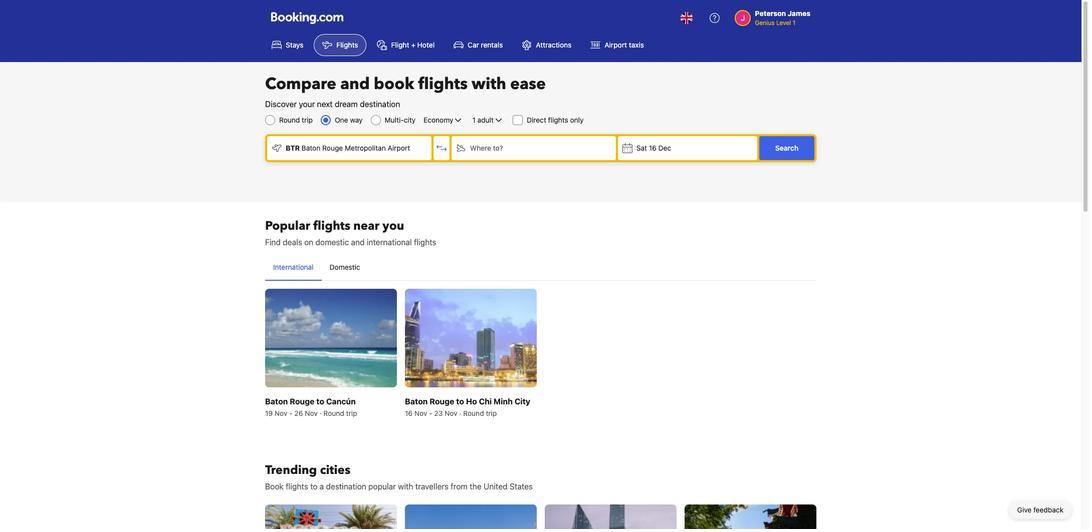 Task type: vqa. For each thing, say whether or not it's contained in the screenshot.
James
yes



Task type: describe. For each thing, give the bounding box(es) containing it.
19
[[265, 410, 273, 418]]

car rentals link
[[445, 34, 511, 56]]

domestic
[[315, 238, 349, 247]]

rouge for baton rouge to cancún
[[290, 398, 314, 407]]

stays link
[[263, 34, 312, 56]]

your
[[299, 100, 315, 109]]

+
[[411, 41, 415, 49]]

a
[[320, 483, 324, 492]]

- inside baton rouge to ho chi minh city 16 nov - 23 nov · round trip
[[429, 410, 432, 418]]

flights inside compare and book flights with ease discover your next dream destination
[[418, 73, 468, 95]]

next
[[317, 100, 333, 109]]

baton for baton rouge to ho chi minh city
[[405, 398, 428, 407]]

from
[[451, 483, 468, 492]]

1 inside peterson james genius level 1
[[793, 19, 795, 27]]

give
[[1017, 506, 1032, 515]]

taxis
[[629, 41, 644, 49]]

multi-
[[385, 116, 404, 124]]

international button
[[265, 255, 322, 281]]

domestic
[[330, 263, 360, 272]]

- inside baton rouge to cancún 19 nov - 26 nov · round trip
[[289, 410, 293, 418]]

attractions
[[536, 41, 572, 49]]

round inside baton rouge to cancún 19 nov - 26 nov · round trip
[[323, 410, 344, 418]]

4 nov from the left
[[445, 410, 457, 418]]

level
[[776, 19, 791, 27]]

multi-city
[[385, 116, 416, 124]]

search
[[775, 144, 798, 152]]

flights right international
[[414, 238, 436, 247]]

metropolitan
[[345, 144, 386, 152]]

rentals
[[481, 41, 503, 49]]

domestic button
[[322, 255, 368, 281]]

to for cancún
[[316, 398, 324, 407]]

search button
[[759, 136, 814, 160]]

city
[[404, 116, 416, 124]]

btr baton rouge metropolitan airport
[[286, 144, 410, 152]]

baton rouge to cancún image
[[265, 289, 397, 388]]

hotel
[[417, 41, 435, 49]]

compare
[[265, 73, 336, 95]]

flights
[[337, 41, 358, 49]]

book
[[374, 73, 414, 95]]

and inside popular flights near you find deals on domestic and international flights
[[351, 238, 365, 247]]

james
[[788, 9, 810, 18]]

popular flights near you find deals on domestic and international flights
[[265, 218, 436, 247]]

· inside baton rouge to ho chi minh city 16 nov - 23 nov · round trip
[[459, 410, 461, 418]]

international
[[367, 238, 412, 247]]

where
[[470, 144, 491, 152]]

round inside baton rouge to ho chi minh city 16 nov - 23 nov · round trip
[[463, 410, 484, 418]]

find
[[265, 238, 281, 247]]

flight + hotel
[[391, 41, 435, 49]]

popular
[[265, 218, 310, 235]]

baton rouge to ho chi minh city image
[[405, 289, 537, 388]]

the
[[470, 483, 481, 492]]

destination inside trending cities book flights to a destination popular with travellers from the united states
[[326, 483, 366, 492]]

16 inside 'dropdown button'
[[649, 144, 656, 152]]

discover
[[265, 100, 297, 109]]

dream
[[335, 100, 358, 109]]

adult
[[477, 116, 494, 124]]

with inside trending cities book flights to a destination popular with travellers from the united states
[[398, 483, 413, 492]]

united
[[484, 483, 508, 492]]

city
[[515, 398, 530, 407]]

where to?
[[470, 144, 503, 152]]

with inside compare and book flights with ease discover your next dream destination
[[472, 73, 506, 95]]

flights left only
[[548, 116, 568, 124]]

stays
[[286, 41, 303, 49]]

international
[[273, 263, 314, 272]]

1 adult button
[[471, 114, 505, 126]]

tab list containing international
[[265, 255, 816, 282]]

rouge for baton rouge to ho chi minh city
[[430, 398, 454, 407]]

1 horizontal spatial airport
[[605, 41, 627, 49]]

and inside compare and book flights with ease discover your next dream destination
[[340, 73, 370, 95]]

1 adult
[[472, 116, 494, 124]]

to for ho
[[456, 398, 464, 407]]

compare and book flights with ease discover your next dream destination
[[265, 73, 546, 109]]

attractions link
[[513, 34, 580, 56]]

car
[[468, 41, 479, 49]]

baton for baton rouge to cancún
[[265, 398, 288, 407]]

chi
[[479, 398, 492, 407]]

to?
[[493, 144, 503, 152]]

· inside baton rouge to cancún 19 nov - 26 nov · round trip
[[320, 410, 322, 418]]

only
[[570, 116, 584, 124]]

0 horizontal spatial trip
[[302, 116, 313, 124]]

near
[[353, 218, 379, 235]]

one
[[335, 116, 348, 124]]

16 inside baton rouge to ho chi minh city 16 nov - 23 nov · round trip
[[405, 410, 413, 418]]

1 nov from the left
[[275, 410, 287, 418]]



Task type: locate. For each thing, give the bounding box(es) containing it.
cities
[[320, 463, 350, 479]]

destination
[[360, 100, 400, 109], [326, 483, 366, 492]]

on
[[304, 238, 313, 247]]

0 horizontal spatial rouge
[[290, 398, 314, 407]]

give feedback
[[1017, 506, 1064, 515]]

peterson
[[755, 9, 786, 18]]

2 horizontal spatial rouge
[[430, 398, 454, 407]]

rouge inside baton rouge to cancún 19 nov - 26 nov · round trip
[[290, 398, 314, 407]]

0 horizontal spatial baton
[[265, 398, 288, 407]]

1 horizontal spatial rouge
[[322, 144, 343, 152]]

2 horizontal spatial round
[[463, 410, 484, 418]]

feedback
[[1033, 506, 1064, 515]]

0 horizontal spatial 1
[[472, 116, 476, 124]]

16
[[649, 144, 656, 152], [405, 410, 413, 418]]

0 vertical spatial 16
[[649, 144, 656, 152]]

where to? button
[[451, 136, 616, 160]]

baton inside baton rouge to ho chi minh city 16 nov - 23 nov · round trip
[[405, 398, 428, 407]]

peterson james genius level 1
[[755, 9, 810, 27]]

0 vertical spatial airport
[[605, 41, 627, 49]]

trending
[[265, 463, 317, 479]]

to left the cancún
[[316, 398, 324, 407]]

0 horizontal spatial airport
[[388, 144, 410, 152]]

airport taxis
[[605, 41, 644, 49]]

booking.com logo image
[[271, 12, 343, 24], [271, 12, 343, 24]]

trip down your
[[302, 116, 313, 124]]

1 horizontal spatial baton
[[302, 144, 320, 152]]

destination inside compare and book flights with ease discover your next dream destination
[[360, 100, 400, 109]]

0 horizontal spatial round
[[279, 116, 300, 124]]

to left ho
[[456, 398, 464, 407]]

nov right 26 at left
[[305, 410, 318, 418]]

1 vertical spatial destination
[[326, 483, 366, 492]]

to inside baton rouge to ho chi minh city 16 nov - 23 nov · round trip
[[456, 398, 464, 407]]

direct flights only
[[527, 116, 584, 124]]

2 horizontal spatial baton
[[405, 398, 428, 407]]

round
[[279, 116, 300, 124], [323, 410, 344, 418], [463, 410, 484, 418]]

1 horizontal spatial ·
[[459, 410, 461, 418]]

1 horizontal spatial 16
[[649, 144, 656, 152]]

rouge down one
[[322, 144, 343, 152]]

1 horizontal spatial 1
[[793, 19, 795, 27]]

16 right sat
[[649, 144, 656, 152]]

way
[[350, 116, 363, 124]]

0 horizontal spatial ·
[[320, 410, 322, 418]]

rouge inside baton rouge to ho chi minh city 16 nov - 23 nov · round trip
[[430, 398, 454, 407]]

genius
[[755, 19, 775, 27]]

flights inside trending cities book flights to a destination popular with travellers from the united states
[[286, 483, 308, 492]]

states
[[510, 483, 533, 492]]

1 horizontal spatial -
[[429, 410, 432, 418]]

flights up 'domestic'
[[313, 218, 350, 235]]

- left 23
[[429, 410, 432, 418]]

ho
[[466, 398, 477, 407]]

- left 26 at left
[[289, 410, 293, 418]]

·
[[320, 410, 322, 418], [459, 410, 461, 418]]

23
[[434, 410, 443, 418]]

2 nov from the left
[[305, 410, 318, 418]]

1 vertical spatial 16
[[405, 410, 413, 418]]

16 left 23
[[405, 410, 413, 418]]

sat 16 dec button
[[618, 136, 757, 160]]

1 · from the left
[[320, 410, 322, 418]]

popular
[[368, 483, 396, 492]]

baton inside baton rouge to cancún 19 nov - 26 nov · round trip
[[265, 398, 288, 407]]

airport left taxis
[[605, 41, 627, 49]]

book
[[265, 483, 284, 492]]

with up the adult
[[472, 73, 506, 95]]

you
[[382, 218, 404, 235]]

· right 26 at left
[[320, 410, 322, 418]]

travellers
[[415, 483, 449, 492]]

baton
[[302, 144, 320, 152], [265, 398, 288, 407], [405, 398, 428, 407]]

nov right 19 on the left of the page
[[275, 410, 287, 418]]

direct
[[527, 116, 546, 124]]

trending cities book flights to a destination popular with travellers from the united states
[[265, 463, 533, 492]]

rouge up 23
[[430, 398, 454, 407]]

1 right level on the right top of the page
[[793, 19, 795, 27]]

rouge up 26 at left
[[290, 398, 314, 407]]

0 vertical spatial with
[[472, 73, 506, 95]]

1 inside dropdown button
[[472, 116, 476, 124]]

trip inside baton rouge to cancún 19 nov - 26 nov · round trip
[[346, 410, 357, 418]]

nov right 23
[[445, 410, 457, 418]]

trip
[[302, 116, 313, 124], [346, 410, 357, 418], [486, 410, 497, 418]]

and up dream
[[340, 73, 370, 95]]

· right 23
[[459, 410, 461, 418]]

sat
[[636, 144, 647, 152]]

round down the cancún
[[323, 410, 344, 418]]

baton rouge to ho chi minh city 16 nov - 23 nov · round trip
[[405, 398, 530, 418]]

deals
[[283, 238, 302, 247]]

2 horizontal spatial trip
[[486, 410, 497, 418]]

btr
[[286, 144, 300, 152]]

rouge
[[322, 144, 343, 152], [290, 398, 314, 407], [430, 398, 454, 407]]

round down ho
[[463, 410, 484, 418]]

flights
[[418, 73, 468, 95], [548, 116, 568, 124], [313, 218, 350, 235], [414, 238, 436, 247], [286, 483, 308, 492]]

flight + hotel link
[[369, 34, 443, 56]]

0 vertical spatial destination
[[360, 100, 400, 109]]

flight
[[391, 41, 409, 49]]

0 vertical spatial and
[[340, 73, 370, 95]]

0 horizontal spatial with
[[398, 483, 413, 492]]

cancún
[[326, 398, 356, 407]]

2 · from the left
[[459, 410, 461, 418]]

flights up economy
[[418, 73, 468, 95]]

ease
[[510, 73, 546, 95]]

1 vertical spatial with
[[398, 483, 413, 492]]

trip down chi
[[486, 410, 497, 418]]

1 vertical spatial and
[[351, 238, 365, 247]]

3 nov from the left
[[414, 410, 427, 418]]

to left a
[[310, 483, 318, 492]]

airport
[[605, 41, 627, 49], [388, 144, 410, 152]]

with right popular on the left
[[398, 483, 413, 492]]

and down near
[[351, 238, 365, 247]]

0 horizontal spatial 16
[[405, 410, 413, 418]]

airport down multi-city
[[388, 144, 410, 152]]

minh
[[494, 398, 513, 407]]

sat 16 dec
[[636, 144, 671, 152]]

nov left 23
[[414, 410, 427, 418]]

airport taxis link
[[582, 34, 653, 56]]

2 - from the left
[[429, 410, 432, 418]]

car rentals
[[468, 41, 503, 49]]

trip down the cancún
[[346, 410, 357, 418]]

0 horizontal spatial -
[[289, 410, 293, 418]]

1 horizontal spatial round
[[323, 410, 344, 418]]

tab list
[[265, 255, 816, 282]]

give feedback button
[[1009, 502, 1072, 520]]

1 horizontal spatial with
[[472, 73, 506, 95]]

economy
[[424, 116, 453, 124]]

0 vertical spatial 1
[[793, 19, 795, 27]]

to inside trending cities book flights to a destination popular with travellers from the united states
[[310, 483, 318, 492]]

round trip
[[279, 116, 313, 124]]

1 vertical spatial airport
[[388, 144, 410, 152]]

nov
[[275, 410, 287, 418], [305, 410, 318, 418], [414, 410, 427, 418], [445, 410, 457, 418]]

trip inside baton rouge to ho chi minh city 16 nov - 23 nov · round trip
[[486, 410, 497, 418]]

baton rouge to cancún 19 nov - 26 nov · round trip
[[265, 398, 357, 418]]

flights down trending
[[286, 483, 308, 492]]

dec
[[658, 144, 671, 152]]

to
[[316, 398, 324, 407], [456, 398, 464, 407], [310, 483, 318, 492]]

one way
[[335, 116, 363, 124]]

1 vertical spatial 1
[[472, 116, 476, 124]]

1 - from the left
[[289, 410, 293, 418]]

flights link
[[314, 34, 367, 56]]

destination up multi-
[[360, 100, 400, 109]]

1 horizontal spatial trip
[[346, 410, 357, 418]]

26
[[294, 410, 303, 418]]

with
[[472, 73, 506, 95], [398, 483, 413, 492]]

1 left the adult
[[472, 116, 476, 124]]

destination down cities
[[326, 483, 366, 492]]

round down "discover"
[[279, 116, 300, 124]]

and
[[340, 73, 370, 95], [351, 238, 365, 247]]

to inside baton rouge to cancún 19 nov - 26 nov · round trip
[[316, 398, 324, 407]]

-
[[289, 410, 293, 418], [429, 410, 432, 418]]



